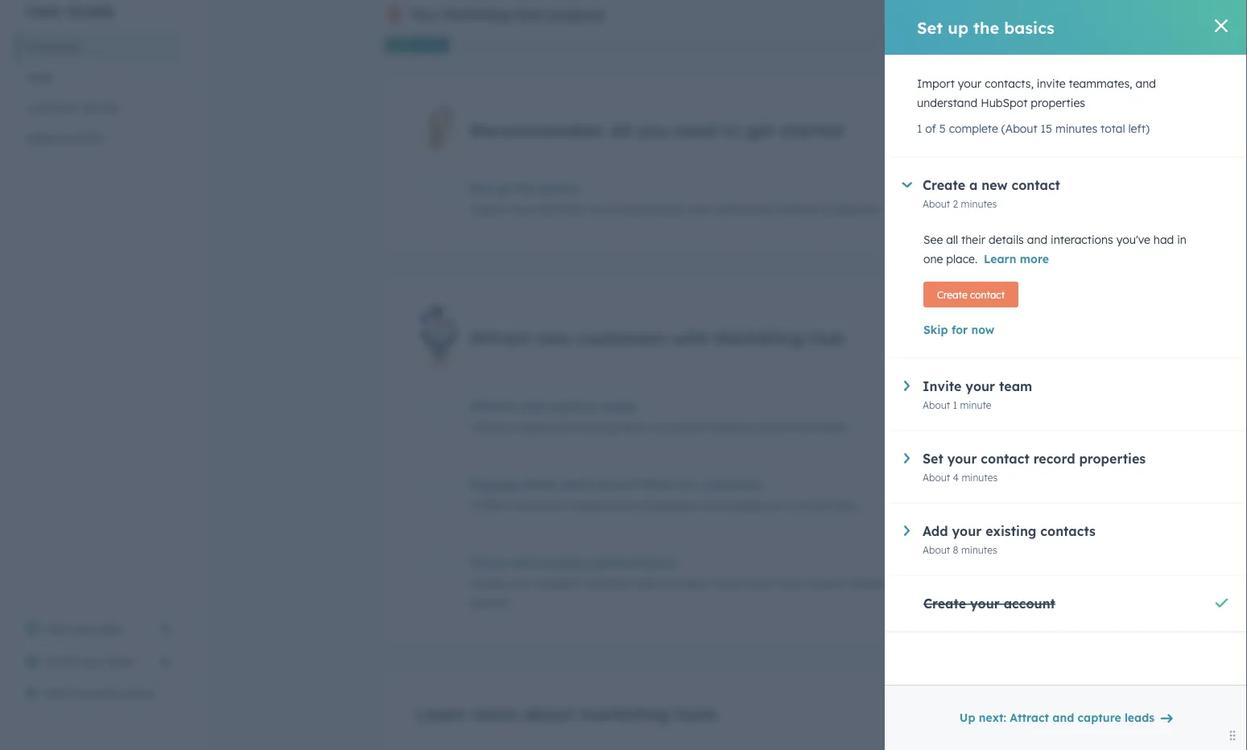 Task type: describe. For each thing, give the bounding box(es) containing it.
22
[[988, 576, 998, 588]]

user guide
[[26, 0, 115, 21]]

import inside 'import your contacts, invite teammates, and understand hubspot properties'
[[917, 77, 955, 91]]

minutes inside 'create a new contact about 2 minutes'
[[961, 198, 998, 210]]

into
[[796, 420, 816, 434]]

plan
[[101, 623, 124, 637]]

2
[[953, 198, 959, 210]]

total
[[1101, 122, 1126, 136]]

up for set up the basics import your contacts, invite teammates, and understand hubspot properties
[[495, 181, 511, 197]]

of
[[926, 122, 937, 136]]

up for set up the basics
[[948, 17, 969, 37]]

set for set up the basics import your contacts, invite teammates, and understand hubspot properties
[[470, 181, 491, 197]]

you
[[637, 119, 669, 141]]

team for invite your team about 1 minute
[[1000, 379, 1033, 395]]

create contact
[[938, 289, 1005, 301]]

had
[[1154, 233, 1175, 247]]

to inside attract and capture leads create professional-looking forms to convert website visitors into leads
[[653, 420, 664, 434]]

caret image for invite
[[905, 381, 910, 391]]

invite your team about 1 minute
[[923, 379, 1033, 411]]

your inside set up the basics import your contacts, invite teammates, and understand hubspot properties
[[511, 202, 535, 216]]

create inside engage leads and convert them to customers create conversion-ready email campaigns and engage your contact lists
[[470, 498, 505, 512]]

conversion-
[[509, 498, 570, 512]]

about 22 minutes
[[957, 576, 1037, 588]]

0 vertical spatial tools
[[514, 6, 545, 23]]

and right 'track'
[[510, 555, 535, 571]]

properties inside set your contact record properties about 4 minutes
[[1080, 451, 1146, 467]]

tracking
[[583, 576, 627, 590]]

track
[[470, 555, 506, 571]]

convert inside engage leads and convert them to customers create conversion-ready email campaigns and engage your contact lists
[[590, 476, 639, 493]]

convert inside attract and capture leads create professional-looking forms to convert website visitors into leads
[[667, 420, 708, 434]]

start overview demo
[[45, 687, 156, 701]]

add
[[923, 524, 949, 540]]

lists
[[836, 498, 857, 512]]

set up the basics import your contacts, invite teammates, and understand hubspot properties
[[470, 181, 881, 216]]

your inside 'import your contacts, invite teammates, and understand hubspot properties'
[[958, 77, 982, 91]]

invite your team button
[[16, 646, 180, 678]]

contacts, inside 'import your contacts, invite teammates, and understand hubspot properties'
[[985, 77, 1034, 91]]

and up "ready"
[[561, 476, 586, 493]]

skip for now button
[[924, 321, 1209, 340]]

next:
[[979, 711, 1007, 725]]

visitors
[[755, 420, 792, 434]]

basics for set up the basics
[[1005, 17, 1055, 37]]

(cms)
[[72, 131, 103, 145]]

create contact link
[[924, 282, 1019, 308]]

4 inside set your contact record properties about 4 minutes
[[953, 472, 959, 484]]

0 horizontal spatial 1
[[917, 122, 923, 136]]

your marketing tools progress
[[410, 6, 605, 23]]

set up the basics
[[917, 17, 1055, 37]]

start tasks
[[940, 189, 1000, 204]]

create inside attract and capture leads create professional-looking forms to convert website visitors into leads
[[470, 420, 505, 434]]

user guide views element
[[16, 0, 180, 154]]

overview
[[75, 687, 122, 701]]

account
[[1004, 596, 1056, 612]]

your inside button
[[79, 655, 103, 669]]

a
[[970, 177, 978, 193]]

2 horizontal spatial to
[[723, 119, 741, 141]]

customers inside engage leads and convert them to customers create conversion-ready email campaigns and engage your contact lists
[[697, 476, 763, 493]]

invite for invite your team
[[45, 655, 76, 669]]

start for start overview demo
[[45, 687, 72, 701]]

track and analyze performance install your hubspot tracking code, and learn more about your visitors' website activity
[[470, 555, 892, 610]]

and down engage leads and convert them to customers button
[[699, 498, 719, 512]]

set up the basics button
[[470, 181, 907, 197]]

the for set up the basics import your contacts, invite teammates, and understand hubspot properties
[[515, 181, 536, 197]]

contacts
[[1041, 524, 1096, 540]]

them
[[643, 476, 676, 493]]

caret image for add
[[905, 526, 910, 536]]

performance
[[593, 555, 676, 571]]

about left the 7
[[963, 420, 991, 432]]

minutes right 15
[[1056, 122, 1098, 136]]

learn more about marketing tools
[[417, 703, 717, 725]]

website inside track and analyze performance install your hubspot tracking code, and learn more about your visitors' website activity
[[851, 576, 892, 590]]

website inside attract and capture leads create professional-looking forms to convert website visitors into leads
[[711, 420, 751, 434]]

all
[[947, 233, 959, 247]]

campaigns
[[636, 498, 695, 512]]

engage
[[722, 498, 763, 512]]

get
[[746, 119, 775, 141]]

skip
[[924, 323, 949, 337]]

start for start tasks
[[940, 189, 968, 204]]

email
[[604, 498, 633, 512]]

started
[[780, 119, 843, 141]]

activity
[[470, 596, 509, 610]]

caret image
[[902, 182, 913, 188]]

complete
[[949, 122, 999, 136]]

ready
[[570, 498, 601, 512]]

hubspot inside track and analyze performance install your hubspot tracking code, and learn more about your visitors' website activity
[[533, 576, 580, 590]]

contact inside "link"
[[971, 289, 1005, 301]]

progress
[[549, 6, 605, 23]]

attract and capture leads create professional-looking forms to convert website visitors into leads
[[470, 398, 847, 434]]

(about
[[1002, 122, 1038, 136]]

marketing inside button
[[26, 39, 80, 54]]

demo
[[126, 687, 156, 701]]

create your account
[[924, 596, 1056, 612]]

analyze
[[539, 555, 589, 571]]

team for invite your team
[[106, 655, 134, 669]]

understand inside 'import your contacts, invite teammates, and understand hubspot properties'
[[917, 96, 978, 110]]

caret image for set
[[905, 454, 910, 464]]

the for set up the basics
[[974, 17, 1000, 37]]

and inside set up the basics import your contacts, invite teammates, and understand hubspot properties
[[689, 202, 709, 216]]

up
[[960, 711, 976, 725]]

left)
[[1129, 122, 1150, 136]]

teammates, inside 'import your contacts, invite teammates, and understand hubspot properties'
[[1069, 77, 1133, 91]]

engage
[[470, 476, 519, 493]]

skip for now
[[924, 323, 995, 337]]

your inside set your contact record properties about 4 minutes
[[948, 451, 977, 467]]

teammates, inside set up the basics import your contacts, invite teammates, and understand hubspot properties
[[622, 202, 686, 216]]

properties inside set up the basics import your contacts, invite teammates, and understand hubspot properties
[[826, 202, 881, 216]]

website (cms) button
[[16, 123, 180, 154]]

1 of 5 complete (about 15 minutes total left)
[[917, 122, 1150, 136]]

and inside 'import your contacts, invite teammates, and understand hubspot properties'
[[1136, 77, 1157, 91]]

5
[[940, 122, 946, 136]]

forms
[[619, 420, 650, 434]]

10%
[[1042, 37, 1069, 53]]

view
[[45, 623, 71, 637]]

your marketing tools progress progress bar
[[385, 37, 449, 53]]

minutes inside add your existing contacts about 8 minutes
[[962, 544, 998, 556]]

with
[[672, 327, 709, 349]]

tasks
[[971, 189, 1000, 204]]

about inside invite your team about 1 minute
[[923, 399, 951, 411]]

and inside button
[[1053, 711, 1075, 725]]

start tasks button
[[920, 181, 1037, 213]]

existing
[[986, 524, 1037, 540]]

details
[[989, 233, 1024, 247]]

customer service button
[[16, 93, 180, 123]]

0 horizontal spatial new
[[536, 327, 572, 349]]

up next: attract and capture leads button
[[950, 702, 1183, 735]]

view your plan link
[[16, 614, 180, 646]]

basics for set up the basics import your contacts, invite teammates, and understand hubspot properties
[[540, 181, 580, 197]]

view your plan
[[45, 623, 124, 637]]

more for learn more about marketing tools
[[472, 703, 518, 725]]

0%
[[1023, 399, 1037, 412]]

15
[[1041, 122, 1053, 136]]

1 horizontal spatial tools
[[675, 703, 717, 725]]

engage leads and convert them to customers button
[[470, 476, 907, 493]]

invite for invite your team about 1 minute
[[923, 379, 962, 395]]

your
[[410, 6, 440, 23]]

website
[[26, 131, 68, 145]]



Task type: locate. For each thing, give the bounding box(es) containing it.
invite inside button
[[45, 655, 76, 669]]

hubspot up (about on the top of the page
[[981, 96, 1028, 110]]

4 up the 8
[[953, 472, 959, 484]]

about 4 minutes
[[962, 498, 1037, 510]]

2 vertical spatial more
[[472, 703, 518, 725]]

1 vertical spatial more
[[715, 576, 743, 590]]

team down the plan
[[106, 655, 134, 669]]

attract new customers with marketing hub
[[470, 327, 845, 349]]

about inside 'create a new contact about 2 minutes'
[[923, 198, 951, 210]]

2 horizontal spatial hubspot
[[981, 96, 1028, 110]]

create up the skip for now
[[938, 289, 968, 301]]

more for learn more
[[1020, 252, 1050, 266]]

0 horizontal spatial hubspot
[[533, 576, 580, 590]]

1 horizontal spatial convert
[[667, 420, 708, 434]]

0 horizontal spatial import
[[470, 202, 508, 216]]

minutes up the account
[[1001, 576, 1037, 588]]

website left visitors
[[711, 420, 751, 434]]

attract inside button
[[1010, 711, 1050, 725]]

about left the marketing
[[523, 703, 574, 725]]

and
[[1136, 77, 1157, 91], [689, 202, 709, 216], [1028, 233, 1048, 247], [519, 398, 544, 414], [561, 476, 586, 493], [699, 498, 719, 512], [510, 555, 535, 571], [662, 576, 683, 590], [1053, 711, 1075, 725]]

about left 2
[[923, 198, 951, 210]]

invite inside invite your team about 1 minute
[[923, 379, 962, 395]]

their
[[962, 233, 986, 247]]

invite inside 'import your contacts, invite teammates, and understand hubspot properties'
[[1037, 77, 1066, 91]]

1 horizontal spatial capture
[[1078, 711, 1122, 725]]

1 horizontal spatial import
[[917, 77, 955, 91]]

guide
[[67, 0, 115, 21]]

now
[[972, 323, 995, 337]]

0 vertical spatial new
[[982, 177, 1008, 193]]

your inside engage leads and convert them to customers create conversion-ready email campaigns and engage your contact lists
[[766, 498, 789, 512]]

to inside engage leads and convert them to customers create conversion-ready email campaigns and engage your contact lists
[[680, 476, 693, 493]]

see
[[924, 233, 943, 247]]

place.
[[947, 252, 978, 266]]

marketing button
[[16, 31, 180, 62]]

0 vertical spatial customers
[[577, 327, 667, 349]]

about down add
[[923, 544, 951, 556]]

1 horizontal spatial 1
[[953, 399, 958, 411]]

hub
[[809, 327, 845, 349]]

understand up 5
[[917, 96, 978, 110]]

0 vertical spatial website
[[711, 420, 751, 434]]

1 vertical spatial hubspot
[[776, 202, 823, 216]]

new inside 'create a new contact about 2 minutes'
[[982, 177, 1008, 193]]

attract and capture leads button
[[470, 398, 907, 414]]

1 horizontal spatial teammates,
[[1069, 77, 1133, 91]]

user
[[26, 0, 62, 21]]

0 horizontal spatial up
[[495, 181, 511, 197]]

caret image
[[905, 381, 910, 391], [905, 454, 910, 464], [905, 526, 910, 536]]

1 horizontal spatial invite
[[1037, 77, 1066, 91]]

leads inside button
[[1125, 711, 1155, 725]]

1 vertical spatial understand
[[712, 202, 773, 216]]

understand inside set up the basics import your contacts, invite teammates, and understand hubspot properties
[[712, 202, 773, 216]]

create up 2
[[923, 177, 966, 193]]

recommended: all you need to get started
[[470, 119, 843, 141]]

contact inside 'create a new contact about 2 minutes'
[[1012, 177, 1061, 193]]

contact down about 7 minutes at the right bottom of the page
[[981, 451, 1030, 467]]

about
[[746, 576, 778, 590], [523, 703, 574, 725]]

your inside invite your team about 1 minute
[[966, 379, 996, 395]]

create left professional-
[[470, 420, 505, 434]]

0 vertical spatial team
[[1000, 379, 1033, 395]]

0 horizontal spatial understand
[[712, 202, 773, 216]]

basics
[[1005, 17, 1055, 37], [540, 181, 580, 197]]

start left overview
[[45, 687, 72, 701]]

close image
[[1216, 19, 1228, 32]]

set inside set your contact record properties about 4 minutes
[[923, 451, 944, 467]]

0 vertical spatial to
[[723, 119, 741, 141]]

tools
[[514, 6, 545, 23], [675, 703, 717, 725]]

hubspot down started on the top of page
[[776, 202, 823, 216]]

convert
[[667, 420, 708, 434], [590, 476, 639, 493]]

invite inside set up the basics import your contacts, invite teammates, and understand hubspot properties
[[590, 202, 619, 216]]

more inside "button"
[[1020, 252, 1050, 266]]

0 horizontal spatial teammates,
[[622, 202, 686, 216]]

need
[[675, 119, 718, 141]]

0 vertical spatial hubspot
[[981, 96, 1028, 110]]

1 vertical spatial start
[[45, 687, 72, 701]]

hubspot
[[981, 96, 1028, 110], [776, 202, 823, 216], [533, 576, 580, 590]]

invite down view
[[45, 655, 76, 669]]

1 vertical spatial team
[[106, 655, 134, 669]]

start inside button
[[940, 189, 968, 204]]

team up '0%'
[[1000, 379, 1033, 395]]

create down the 8
[[924, 596, 967, 612]]

1 vertical spatial caret image
[[905, 454, 910, 464]]

basics up 'import your contacts, invite teammates, and understand hubspot properties'
[[1005, 17, 1055, 37]]

1 horizontal spatial the
[[974, 17, 1000, 37]]

attract
[[470, 327, 531, 349], [470, 398, 515, 414], [1010, 711, 1050, 725]]

1 vertical spatial learn
[[417, 703, 467, 725]]

0 vertical spatial about
[[746, 576, 778, 590]]

0 vertical spatial 4
[[953, 472, 959, 484]]

1 horizontal spatial hubspot
[[776, 202, 823, 216]]

attract for attract new customers with marketing hub
[[470, 327, 531, 349]]

1 horizontal spatial customers
[[697, 476, 763, 493]]

more inside track and analyze performance install your hubspot tracking code, and learn more about your visitors' website activity
[[715, 576, 743, 590]]

sales
[[26, 70, 54, 84]]

1 vertical spatial invite
[[45, 655, 76, 669]]

minutes down a
[[961, 198, 998, 210]]

0 horizontal spatial more
[[472, 703, 518, 725]]

1 vertical spatial the
[[515, 181, 536, 197]]

create
[[923, 177, 966, 193], [938, 289, 968, 301], [470, 420, 505, 434], [470, 498, 505, 512], [924, 596, 967, 612]]

0 horizontal spatial tools
[[514, 6, 545, 23]]

create a new contact about 2 minutes
[[923, 177, 1061, 210]]

8
[[953, 544, 959, 556]]

attract for attract and capture leads create professional-looking forms to convert website visitors into leads
[[470, 398, 515, 414]]

marketing
[[444, 6, 510, 23], [26, 39, 80, 54], [714, 327, 804, 349]]

teammates,
[[1069, 77, 1133, 91], [622, 202, 686, 216]]

2 caret image from the top
[[905, 454, 910, 464]]

and up left)
[[1136, 77, 1157, 91]]

team inside button
[[106, 655, 134, 669]]

0 vertical spatial learn
[[984, 252, 1017, 266]]

0 vertical spatial basics
[[1005, 17, 1055, 37]]

create for create contact
[[938, 289, 968, 301]]

customer service
[[26, 101, 120, 115]]

new
[[982, 177, 1008, 193], [536, 327, 572, 349]]

0 vertical spatial up
[[948, 17, 969, 37]]

1 vertical spatial contacts,
[[538, 202, 587, 216]]

to right them
[[680, 476, 693, 493]]

1 vertical spatial capture
[[1078, 711, 1122, 725]]

more
[[1020, 252, 1050, 266], [715, 576, 743, 590], [472, 703, 518, 725]]

properties inside 'import your contacts, invite teammates, and understand hubspot properties'
[[1031, 96, 1086, 110]]

1 vertical spatial properties
[[826, 202, 881, 216]]

up inside set up the basics import your contacts, invite teammates, and understand hubspot properties
[[495, 181, 511, 197]]

learn for learn more
[[984, 252, 1017, 266]]

about up add
[[923, 472, 951, 484]]

website (cms)
[[26, 131, 103, 145]]

team inside invite your team about 1 minute
[[1000, 379, 1033, 395]]

0 horizontal spatial marketing
[[26, 39, 80, 54]]

1 vertical spatial basics
[[540, 181, 580, 197]]

2 vertical spatial to
[[680, 476, 693, 493]]

1 horizontal spatial team
[[1000, 379, 1033, 395]]

2 vertical spatial marketing
[[714, 327, 804, 349]]

learn more button
[[984, 250, 1050, 269]]

engage leads and convert them to customers create conversion-ready email campaigns and engage your contact lists
[[470, 476, 857, 512]]

all
[[610, 119, 632, 141]]

capture
[[548, 398, 597, 414], [1078, 711, 1122, 725]]

0 vertical spatial invite
[[923, 379, 962, 395]]

learn
[[984, 252, 1017, 266], [417, 703, 467, 725]]

set inside set up the basics import your contacts, invite teammates, and understand hubspot properties
[[470, 181, 491, 197]]

1 vertical spatial new
[[536, 327, 572, 349]]

customer
[[26, 101, 77, 115]]

minutes inside set your contact record properties about 4 minutes
[[962, 472, 998, 484]]

start left a
[[940, 189, 968, 204]]

0 vertical spatial attract
[[470, 327, 531, 349]]

minutes up existing
[[1001, 498, 1037, 510]]

convert up email
[[590, 476, 639, 493]]

and up learn more
[[1028, 233, 1048, 247]]

0 horizontal spatial invite
[[590, 202, 619, 216]]

leads inside engage leads and convert them to customers create conversion-ready email campaigns and engage your contact lists
[[523, 476, 557, 493]]

teammates, up total
[[1069, 77, 1133, 91]]

basics inside set up the basics import your contacts, invite teammates, and understand hubspot properties
[[540, 181, 580, 197]]

customers up engage
[[697, 476, 763, 493]]

customers
[[577, 327, 667, 349], [697, 476, 763, 493]]

link opens in a new window image
[[159, 620, 171, 640]]

1 horizontal spatial invite
[[923, 379, 962, 395]]

hubspot down analyze
[[533, 576, 580, 590]]

0 vertical spatial capture
[[548, 398, 597, 414]]

contacts, inside set up the basics import your contacts, invite teammates, and understand hubspot properties
[[538, 202, 587, 216]]

visitors'
[[808, 576, 848, 590]]

about inside add your existing contacts about 8 minutes
[[923, 544, 951, 556]]

0 horizontal spatial convert
[[590, 476, 639, 493]]

set your contact record properties about 4 minutes
[[923, 451, 1146, 484]]

0 horizontal spatial customers
[[577, 327, 667, 349]]

contact inside set your contact record properties about 4 minutes
[[981, 451, 1030, 467]]

to right forms
[[653, 420, 664, 434]]

service
[[80, 101, 120, 115]]

0 vertical spatial understand
[[917, 96, 978, 110]]

convert down attract and capture leads button
[[667, 420, 708, 434]]

understand down set up the basics button at top
[[712, 202, 773, 216]]

0 vertical spatial set
[[917, 17, 943, 37]]

tools right the marketing
[[675, 703, 717, 725]]

marketing
[[580, 703, 670, 725]]

1 vertical spatial 1
[[953, 399, 958, 411]]

contact up now
[[971, 289, 1005, 301]]

code,
[[630, 576, 659, 590]]

0 vertical spatial invite
[[1037, 77, 1066, 91]]

4 up existing
[[992, 498, 998, 510]]

1 horizontal spatial up
[[948, 17, 969, 37]]

attract inside attract and capture leads create professional-looking forms to convert website visitors into leads
[[470, 398, 515, 414]]

2 horizontal spatial marketing
[[714, 327, 804, 349]]

0 horizontal spatial basics
[[540, 181, 580, 197]]

sales button
[[16, 62, 180, 93]]

1 vertical spatial customers
[[697, 476, 763, 493]]

link opens in a new window image
[[159, 624, 171, 636]]

learn for learn more about marketing tools
[[417, 703, 467, 725]]

1 horizontal spatial about
[[746, 576, 778, 590]]

install
[[470, 576, 503, 590]]

about up existing
[[962, 498, 990, 510]]

create down engage
[[470, 498, 505, 512]]

up next: attract and capture leads
[[960, 711, 1155, 725]]

0 vertical spatial properties
[[1031, 96, 1086, 110]]

the inside dialog
[[974, 17, 1000, 37]]

create inside create contact "link"
[[938, 289, 968, 301]]

website right visitors'
[[851, 576, 892, 590]]

recommended:
[[470, 119, 605, 141]]

0 horizontal spatial about
[[523, 703, 574, 725]]

contacts,
[[985, 77, 1034, 91], [538, 202, 587, 216]]

capture inside attract and capture leads create professional-looking forms to convert website visitors into leads
[[548, 398, 597, 414]]

1 vertical spatial about
[[523, 703, 574, 725]]

0 horizontal spatial contacts,
[[538, 202, 587, 216]]

minutes right the 8
[[962, 544, 998, 556]]

1 vertical spatial marketing
[[26, 39, 80, 54]]

1 inside invite your team about 1 minute
[[953, 399, 958, 411]]

1 left of on the right top
[[917, 122, 923, 136]]

2 vertical spatial caret image
[[905, 526, 910, 536]]

minutes up 'about 4 minutes'
[[962, 472, 998, 484]]

0 horizontal spatial learn
[[417, 703, 467, 725]]

invite up minute
[[923, 379, 962, 395]]

0 vertical spatial start
[[940, 189, 968, 204]]

marketing right your
[[444, 6, 510, 23]]

interactions
[[1051, 233, 1114, 247]]

contact inside engage leads and convert them to customers create conversion-ready email campaigns and engage your contact lists
[[793, 498, 833, 512]]

start overview demo link
[[16, 678, 180, 710]]

marketing left hub
[[714, 327, 804, 349]]

0 vertical spatial teammates,
[[1069, 77, 1133, 91]]

invite your team
[[45, 655, 134, 669]]

1 horizontal spatial marketing
[[444, 6, 510, 23]]

minutes right the 7
[[1001, 420, 1037, 432]]

contact left lists
[[793, 498, 833, 512]]

create inside 'create a new contact about 2 minutes'
[[923, 177, 966, 193]]

basics down recommended:
[[540, 181, 580, 197]]

2 vertical spatial hubspot
[[533, 576, 580, 590]]

the down recommended:
[[515, 181, 536, 197]]

about left 22 on the bottom right of page
[[957, 576, 985, 588]]

and up professional-
[[519, 398, 544, 414]]

minute
[[961, 399, 992, 411]]

capture inside button
[[1078, 711, 1122, 725]]

in
[[1178, 233, 1187, 247]]

1 horizontal spatial basics
[[1005, 17, 1055, 37]]

about inside set your contact record properties about 4 minutes
[[923, 472, 951, 484]]

marketing up sales
[[26, 39, 80, 54]]

hubspot inside 'import your contacts, invite teammates, and understand hubspot properties'
[[981, 96, 1028, 110]]

4
[[953, 472, 959, 484], [992, 498, 998, 510]]

create for create your account
[[924, 596, 967, 612]]

your inside add your existing contacts about 8 minutes
[[953, 524, 982, 540]]

0 horizontal spatial start
[[45, 687, 72, 701]]

looking
[[578, 420, 616, 434]]

contact
[[1012, 177, 1061, 193], [971, 289, 1005, 301], [981, 451, 1030, 467], [793, 498, 833, 512]]

teammates, down set up the basics button at top
[[622, 202, 686, 216]]

0 vertical spatial 1
[[917, 122, 923, 136]]

add your existing contacts about 8 minutes
[[923, 524, 1096, 556]]

contact right tasks
[[1012, 177, 1061, 193]]

set for set your contact record properties about 4 minutes
[[923, 451, 944, 467]]

2 horizontal spatial more
[[1020, 252, 1050, 266]]

1 vertical spatial invite
[[590, 202, 619, 216]]

about inside track and analyze performance install your hubspot tracking code, and learn more about your visitors' website activity
[[746, 576, 778, 590]]

3 caret image from the top
[[905, 526, 910, 536]]

1 vertical spatial to
[[653, 420, 664, 434]]

about right learn
[[746, 576, 778, 590]]

to left get
[[723, 119, 741, 141]]

1 horizontal spatial learn
[[984, 252, 1017, 266]]

and down set up the basics button at top
[[689, 202, 709, 216]]

create for create a new contact about 2 minutes
[[923, 177, 966, 193]]

about left minute
[[923, 399, 951, 411]]

record
[[1034, 451, 1076, 467]]

the left the 10%
[[974, 17, 1000, 37]]

1 left minute
[[953, 399, 958, 411]]

0 vertical spatial the
[[974, 17, 1000, 37]]

1 vertical spatial set
[[470, 181, 491, 197]]

for
[[952, 323, 968, 337]]

to
[[723, 119, 741, 141], [653, 420, 664, 434], [680, 476, 693, 493]]

0 horizontal spatial 4
[[953, 472, 959, 484]]

set up the basics dialog
[[885, 0, 1248, 751]]

1 horizontal spatial understand
[[917, 96, 978, 110]]

1
[[917, 122, 923, 136], [953, 399, 958, 411]]

0 horizontal spatial to
[[653, 420, 664, 434]]

learn inside "learn more" "button"
[[984, 252, 1017, 266]]

1 caret image from the top
[[905, 381, 910, 391]]

1 horizontal spatial 4
[[992, 498, 998, 510]]

up inside dialog
[[948, 17, 969, 37]]

basics inside dialog
[[1005, 17, 1055, 37]]

1 vertical spatial teammates,
[[622, 202, 686, 216]]

1 vertical spatial convert
[[590, 476, 639, 493]]

and right next:
[[1053, 711, 1075, 725]]

and down track and analyze performance button
[[662, 576, 683, 590]]

set for set up the basics
[[917, 17, 943, 37]]

hubspot inside set up the basics import your contacts, invite teammates, and understand hubspot properties
[[776, 202, 823, 216]]

0 vertical spatial convert
[[667, 420, 708, 434]]

import inside set up the basics import your contacts, invite teammates, and understand hubspot properties
[[470, 202, 508, 216]]

you've
[[1117, 233, 1151, 247]]

invite
[[923, 379, 962, 395], [45, 655, 76, 669]]

import your contacts, invite teammates, and understand hubspot properties
[[917, 77, 1157, 110]]

and inside attract and capture leads create professional-looking forms to convert website visitors into leads
[[519, 398, 544, 414]]

0 horizontal spatial team
[[106, 655, 134, 669]]

customers left "with" in the top of the page
[[577, 327, 667, 349]]

0 vertical spatial contacts,
[[985, 77, 1034, 91]]

0 horizontal spatial capture
[[548, 398, 597, 414]]

0 vertical spatial marketing
[[444, 6, 510, 23]]

0 horizontal spatial the
[[515, 181, 536, 197]]

1 vertical spatial up
[[495, 181, 511, 197]]

professional-
[[509, 420, 578, 434]]

the inside set up the basics import your contacts, invite teammates, and understand hubspot properties
[[515, 181, 536, 197]]

tools left progress
[[514, 6, 545, 23]]

start inside 'link'
[[45, 687, 72, 701]]

and inside see all their details and interactions you've had in one place.
[[1028, 233, 1048, 247]]



Task type: vqa. For each thing, say whether or not it's contained in the screenshot.
Set up the basics
yes



